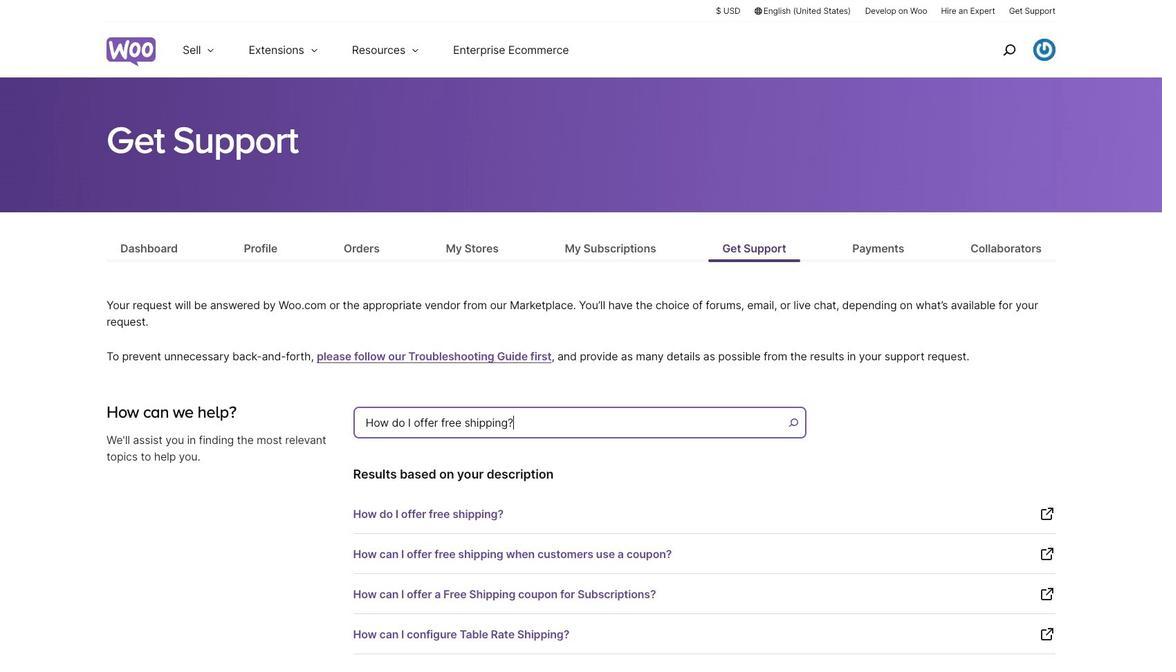 Task type: locate. For each thing, give the bounding box(es) containing it.
search image
[[999, 39, 1021, 61]]

service navigation menu element
[[974, 27, 1056, 72]]

None search field
[[353, 403, 810, 447]]



Task type: describe. For each thing, give the bounding box(es) containing it.
Describe your issue text field
[[353, 407, 807, 439]]

open account menu image
[[1034, 39, 1056, 61]]



Task type: vqa. For each thing, say whether or not it's contained in the screenshot.
search extensions search box
no



